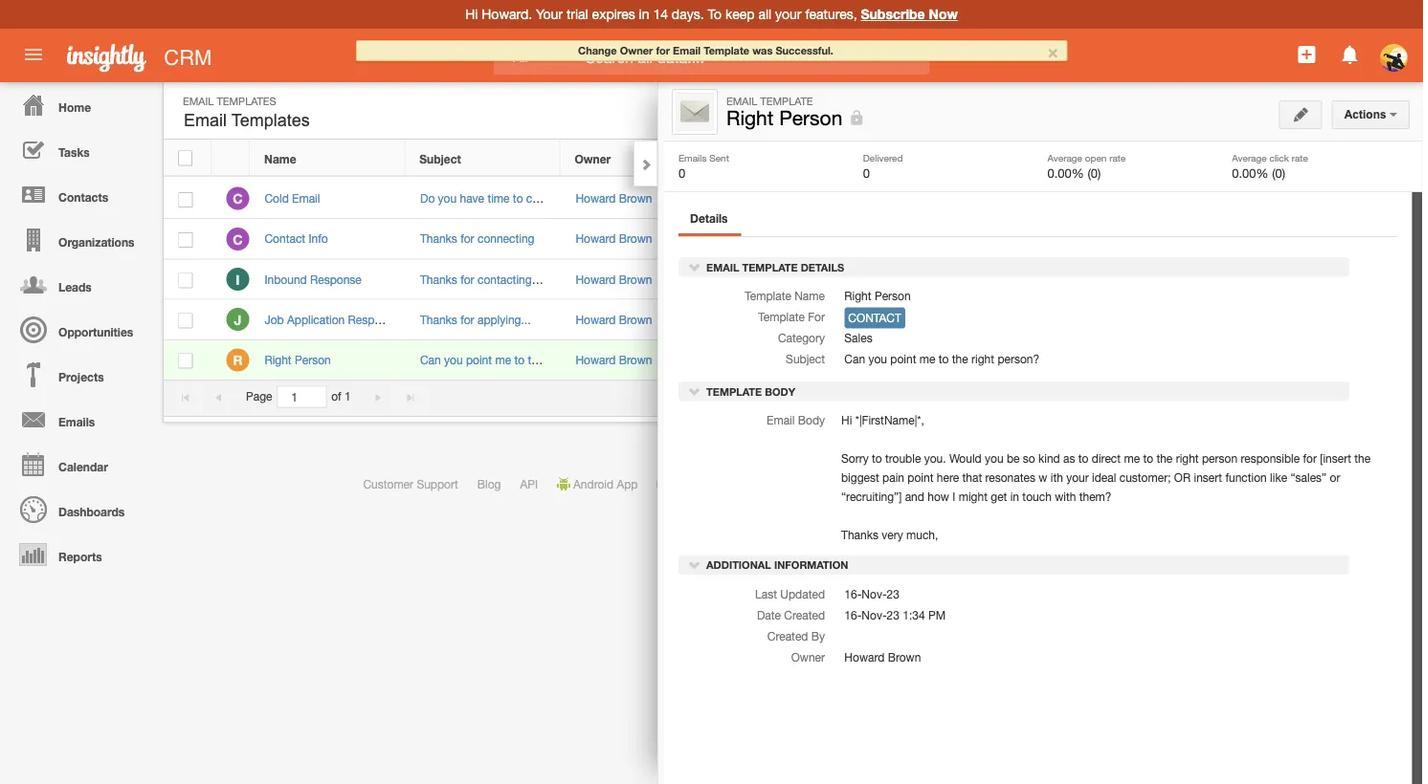 Task type: locate. For each thing, give the bounding box(es) containing it.
1 horizontal spatial can you point me to the right person?
[[845, 353, 1040, 366]]

2 0% cell from the top
[[1016, 219, 1159, 260]]

name up cold
[[264, 152, 296, 166]]

0 horizontal spatial name
[[264, 152, 296, 166]]

16- for thanks for connecting
[[1174, 232, 1191, 246]]

thanks left very
[[841, 529, 879, 542]]

you inside "c" row
[[438, 192, 457, 205]]

person?
[[998, 353, 1040, 366], [573, 353, 615, 367]]

1 horizontal spatial date
[[1219, 152, 1245, 166]]

point inside r row
[[466, 353, 492, 367]]

lead cell
[[860, 179, 1016, 219]]

0.00%
[[1048, 166, 1084, 180], [1232, 166, 1269, 180]]

hi left "howard."
[[465, 6, 478, 22]]

emails left sent
[[679, 152, 707, 163]]

0 horizontal spatial emails
[[58, 415, 95, 429]]

1 horizontal spatial i
[[953, 490, 956, 504]]

can down contact
[[845, 353, 865, 366]]

16-nov-23 1:34 pm for thanks for connecting
[[1174, 232, 1275, 246]]

for inside the j row
[[461, 313, 474, 326]]

or
[[1174, 471, 1191, 485]]

16-nov-23 1:34 pm
[[1174, 192, 1275, 205], [1174, 232, 1275, 246], [1174, 273, 1275, 286], [845, 609, 946, 622]]

right person
[[727, 106, 843, 130], [845, 290, 911, 303], [265, 353, 331, 367]]

rate inside average open rate 0.00% (0)
[[1110, 152, 1126, 163]]

howard for r
[[576, 353, 616, 367]]

owner down by
[[791, 651, 825, 664]]

you left be
[[985, 452, 1004, 465]]

c link left cold
[[226, 187, 249, 210]]

0 vertical spatial category
[[730, 152, 780, 166]]

0 horizontal spatial subject
[[420, 152, 461, 166]]

5 howard brown link from the top
[[576, 353, 652, 367]]

sales inside "c" row
[[735, 193, 762, 205]]

2 16-nov-23 1:34 pm cell from the top
[[1159, 219, 1327, 260]]

additional information
[[704, 559, 849, 572]]

"recruiting"]
[[841, 490, 902, 504]]

23 for thanks for connecting
[[1216, 232, 1229, 246]]

0 vertical spatial in
[[639, 6, 650, 22]]

how
[[928, 490, 949, 504]]

16- for thanks for contacting us.
[[1174, 273, 1191, 286]]

0 vertical spatial owner
[[620, 45, 653, 57]]

1 horizontal spatial emails
[[679, 152, 707, 163]]

3 contact cell from the top
[[860, 300, 1016, 341]]

for inside "c" row
[[461, 232, 474, 246]]

right
[[972, 353, 995, 366], [547, 353, 570, 367], [1176, 452, 1199, 465]]

0% cell for thanks for contacting us.
[[1016, 260, 1159, 300]]

2 c link from the top
[[226, 228, 249, 251]]

0 vertical spatial c link
[[226, 187, 249, 210]]

c
[[233, 191, 243, 207], [233, 231, 243, 247]]

0 horizontal spatial 5
[[1297, 390, 1304, 404]]

0% inside r row
[[1034, 354, 1051, 367]]

contact info
[[265, 232, 328, 246]]

emails inside emails link
[[58, 415, 95, 429]]

chevron down image
[[688, 261, 702, 274], [688, 385, 702, 398], [688, 558, 702, 572]]

brown for i
[[619, 273, 652, 286]]

1 left -
[[1280, 390, 1286, 404]]

howard inside the j row
[[576, 313, 616, 326]]

notifications image
[[1339, 43, 1362, 66]]

contact inside the j row
[[875, 313, 916, 326]]

j row
[[164, 300, 1375, 341]]

16- inside i row
[[1174, 273, 1191, 286]]

connecting
[[478, 232, 535, 246]]

category down template for
[[778, 332, 825, 345]]

0 horizontal spatial 0
[[679, 166, 686, 180]]

1 right 1 field
[[345, 390, 351, 404]]

thanks for i
[[420, 273, 457, 286]]

2 horizontal spatial right
[[1176, 452, 1199, 465]]

1 (0) from the left
[[1088, 166, 1101, 180]]

cold
[[265, 192, 289, 205]]

tasks link
[[5, 127, 153, 172]]

4 0% from the top
[[1034, 354, 1051, 367]]

0 horizontal spatial 1
[[345, 390, 351, 404]]

created down the updated
[[784, 609, 825, 622]]

0% for thanks for connecting
[[1034, 233, 1051, 246]]

average inside average click rate 0.00% (0)
[[1232, 152, 1267, 163]]

navigation
[[0, 82, 153, 577]]

(0) for average open rate 0.00% (0)
[[1088, 166, 1101, 180]]

me up *|firstname|*,
[[920, 353, 936, 366]]

right person up contact
[[845, 290, 911, 303]]

1 horizontal spatial hi
[[841, 414, 852, 427]]

0.00% for average open rate 0.00% (0)
[[1048, 166, 1084, 180]]

0 horizontal spatial person?
[[573, 353, 615, 367]]

howard brown inside the j row
[[576, 313, 652, 326]]

2 sales cell from the top
[[716, 260, 860, 300]]

response up job application response link
[[310, 273, 362, 286]]

sales for i
[[735, 274, 762, 286]]

chevron down image left additional
[[688, 558, 702, 572]]

for for j
[[461, 313, 474, 326]]

1 - 5 of 5 items
[[1280, 390, 1357, 404]]

brown inside r row
[[619, 353, 652, 367]]

1 horizontal spatial in
[[1011, 490, 1019, 504]]

1 horizontal spatial 0
[[863, 166, 870, 180]]

0
[[679, 166, 686, 180], [863, 166, 870, 180]]

2 vertical spatial right
[[265, 353, 292, 367]]

date down last
[[757, 609, 781, 622]]

Search this list... text field
[[687, 96, 903, 124]]

2 horizontal spatial right
[[845, 290, 872, 303]]

0 inside "emails sent 0"
[[679, 166, 686, 180]]

1 horizontal spatial person?
[[998, 353, 1040, 366]]

additional
[[706, 559, 771, 572]]

0 vertical spatial hi
[[465, 6, 478, 22]]

body up email body
[[765, 386, 795, 398]]

organizations
[[58, 235, 134, 249]]

point down thanks for applying... link in the top left of the page
[[466, 353, 492, 367]]

2 1 from the left
[[1280, 390, 1286, 404]]

3 0% cell from the top
[[1016, 260, 1159, 300]]

1:34 for thanks for contacting us.
[[1232, 273, 1255, 286]]

0 vertical spatial person
[[779, 106, 843, 130]]

you down contact
[[869, 353, 887, 366]]

contact inside r row
[[875, 353, 916, 367]]

None checkbox
[[178, 192, 193, 208], [178, 313, 193, 329], [178, 192, 193, 208], [178, 313, 193, 329]]

5 left 'items'
[[1320, 390, 1326, 404]]

for up the ""sales""
[[1303, 452, 1317, 465]]

email body
[[767, 414, 825, 427]]

with
[[1055, 490, 1076, 504]]

23 for thanks for contacting us.
[[1216, 273, 1229, 286]]

right inside r row
[[547, 353, 570, 367]]

ideal
[[1092, 471, 1117, 485]]

keep
[[725, 6, 755, 22]]

2 rate from the left
[[1292, 152, 1308, 163]]

0 vertical spatial right person
[[727, 106, 843, 130]]

0 right the chevron right icon
[[679, 166, 686, 180]]

1 rate from the left
[[1110, 152, 1126, 163]]

howard brown inside i row
[[576, 273, 652, 286]]

3 howard brown link from the top
[[576, 273, 652, 286]]

0% cell for thanks for connecting
[[1016, 219, 1159, 260]]

0 horizontal spatial body
[[765, 386, 795, 398]]

nov- for thanks for contacting us.
[[1191, 273, 1216, 286]]

template down successful.
[[760, 95, 813, 107]]

5 right -
[[1297, 390, 1304, 404]]

c row
[[164, 179, 1375, 219], [164, 219, 1375, 260]]

emails for emails
[[58, 415, 95, 429]]

do
[[420, 192, 435, 205]]

change owner for email template was successful.
[[578, 45, 834, 57]]

created down the date created
[[767, 630, 808, 643]]

2 vertical spatial created
[[767, 630, 808, 643]]

average click rate 0.00% (0)
[[1232, 152, 1308, 180]]

sales down contact
[[845, 332, 873, 345]]

0.00% down open rate
[[1048, 166, 1084, 180]]

of 1
[[331, 390, 351, 404]]

1 horizontal spatial right person
[[727, 106, 843, 130]]

right person up 1 field
[[265, 353, 331, 367]]

nov- inside i row
[[1191, 273, 1216, 286]]

your inside sorry to trouble you. would you be so kind as to direct me to the right person responsible for [insert the biggest pain point here that resonates w ith your ideal customer; or insert function like "sales" or "recruiting"]  and how i might get in touch with them?
[[1067, 471, 1089, 485]]

2 c from the top
[[233, 231, 243, 247]]

to inside "c" row
[[513, 192, 523, 205]]

them?
[[1079, 490, 1112, 504]]

page
[[246, 390, 272, 404]]

1 c row from the top
[[164, 179, 1375, 219]]

2 horizontal spatial person
[[875, 290, 911, 303]]

thanks down do
[[420, 232, 457, 246]]

0 horizontal spatial can
[[420, 353, 441, 367]]

1 0.00% from the left
[[1048, 166, 1084, 180]]

rate
[[1062, 152, 1087, 166]]

0 horizontal spatial person
[[295, 353, 331, 367]]

response right application
[[348, 313, 400, 326]]

job
[[265, 313, 284, 326]]

1 chevron down image from the top
[[688, 261, 702, 274]]

i row
[[164, 260, 1375, 300]]

rate right 'click'
[[1292, 152, 1308, 163]]

1 c link from the top
[[226, 187, 249, 210]]

howard brown link for thanks for applying...
[[576, 313, 652, 326]]

pm for do you have time to connect?
[[1258, 192, 1275, 205]]

(0) down 'click'
[[1272, 166, 1286, 180]]

0 horizontal spatial right
[[265, 353, 292, 367]]

sales inside i row
[[735, 274, 762, 286]]

can you point me to the right person? down contact
[[845, 353, 1040, 366]]

2 0.00% from the left
[[1232, 166, 1269, 180]]

right person down successful.
[[727, 106, 843, 130]]

for left connecting
[[461, 232, 474, 246]]

contact right for
[[875, 313, 916, 326]]

r link
[[226, 349, 249, 372]]

name up for
[[795, 290, 825, 303]]

0 vertical spatial body
[[765, 386, 795, 398]]

rate inside average click rate 0.00% (0)
[[1292, 152, 1308, 163]]

howard brown for j
[[576, 313, 652, 326]]

body left the hi *|firstname|*, on the right bottom of the page
[[798, 414, 825, 427]]

email templates button
[[179, 106, 315, 135]]

2 average from the left
[[1232, 152, 1267, 163]]

response inside the j row
[[348, 313, 400, 326]]

contact down contact
[[875, 353, 916, 367]]

1 5 from the left
[[1297, 390, 1304, 404]]

pm inside i row
[[1258, 273, 1275, 286]]

chevron down image left the template body
[[688, 385, 702, 398]]

0% for can you point me to the right person?
[[1034, 354, 1051, 367]]

body for template body
[[765, 386, 795, 398]]

you inside sorry to trouble you. would you be so kind as to direct me to the right person responsible for [insert the biggest pain point here that resonates w ith your ideal customer; or insert function like "sales" or "recruiting"]  and how i might get in touch with them?
[[985, 452, 1004, 465]]

terms of service
[[836, 478, 921, 491]]

1 howard brown link from the top
[[576, 192, 652, 205]]

brown inside the j row
[[619, 313, 652, 326]]

1 field
[[278, 387, 326, 407]]

opportunities
[[58, 325, 133, 339]]

1 horizontal spatial your
[[1067, 471, 1089, 485]]

1 horizontal spatial body
[[798, 414, 825, 427]]

None checkbox
[[178, 151, 192, 166], [178, 233, 193, 248], [178, 273, 193, 288], [178, 354, 193, 369], [178, 151, 192, 166], [178, 233, 193, 248], [178, 273, 193, 288], [178, 354, 193, 369]]

i right how
[[953, 490, 956, 504]]

column header
[[1326, 141, 1374, 177]]

1 average from the left
[[1048, 152, 1083, 163]]

person up contact
[[875, 290, 911, 303]]

1:34 inside i row
[[1232, 273, 1255, 286]]

1 0% cell from the top
[[1016, 179, 1159, 219]]

for left applying...
[[461, 313, 474, 326]]

emails up calendar link
[[58, 415, 95, 429]]

of left pain
[[870, 478, 880, 491]]

c left cold
[[233, 191, 243, 207]]

email inside new email template link
[[1260, 103, 1290, 116]]

hi *|firstname|*,
[[841, 414, 925, 427]]

created inside row
[[1173, 152, 1216, 166]]

template down r row
[[706, 386, 762, 398]]

you down 'thanks for applying...' on the left top of the page
[[444, 353, 463, 367]]

1 horizontal spatial 5
[[1320, 390, 1326, 404]]

average inside average open rate 0.00% (0)
[[1048, 152, 1083, 163]]

1 vertical spatial emails
[[58, 415, 95, 429]]

app
[[617, 478, 638, 491]]

right up sent
[[727, 106, 774, 130]]

rate
[[1110, 152, 1126, 163], [1292, 152, 1308, 163]]

2 horizontal spatial me
[[1124, 452, 1140, 465]]

right inside r row
[[265, 353, 292, 367]]

template left type in the top right of the page
[[874, 152, 924, 166]]

3 0% from the top
[[1034, 274, 1051, 286]]

point down contact
[[891, 353, 917, 366]]

brown inside i row
[[619, 273, 652, 286]]

job application response
[[265, 313, 400, 326]]

howard brown link inside i row
[[576, 273, 652, 286]]

in right get
[[1011, 490, 1019, 504]]

0 vertical spatial response
[[310, 273, 362, 286]]

3 16-nov-23 1:34 pm cell from the top
[[1159, 260, 1327, 300]]

0 horizontal spatial details
[[690, 212, 728, 225]]

0 horizontal spatial right
[[547, 353, 570, 367]]

right right r link
[[265, 353, 292, 367]]

1 horizontal spatial subject
[[786, 353, 825, 366]]

new
[[1233, 103, 1256, 116]]

(0) down open
[[1088, 166, 1101, 180]]

contact cell for r
[[860, 341, 1016, 381]]

2 howard brown link from the top
[[576, 232, 652, 246]]

details down "emails sent 0"
[[690, 212, 728, 225]]

1 sales cell from the top
[[716, 179, 860, 219]]

0 horizontal spatial hi
[[465, 6, 478, 22]]

1 vertical spatial c link
[[226, 228, 249, 251]]

emails inside "emails sent 0"
[[679, 152, 707, 163]]

direct
[[1092, 452, 1121, 465]]

0 vertical spatial subject
[[420, 152, 461, 166]]

2 5 from the left
[[1320, 390, 1326, 404]]

16-nov-23 1:34 pm inside i row
[[1174, 273, 1275, 286]]

howard brown for r
[[576, 353, 652, 367]]

2 contact cell from the top
[[860, 260, 1016, 300]]

j
[[234, 312, 242, 328]]

1 vertical spatial in
[[1011, 490, 1019, 504]]

16-nov-23 1:34 pm for do you have time to connect?
[[1174, 192, 1275, 205]]

5
[[1297, 390, 1304, 404], [1320, 390, 1326, 404]]

date
[[1219, 152, 1245, 166], [757, 609, 781, 622]]

might
[[959, 490, 988, 504]]

inbound response link
[[265, 273, 371, 286]]

2 vertical spatial owner
[[791, 651, 825, 664]]

0 vertical spatial date
[[1219, 152, 1245, 166]]

1 vertical spatial sales
[[735, 274, 762, 286]]

created left average click rate 0.00% (0)
[[1173, 152, 1216, 166]]

template type
[[874, 152, 952, 166]]

0 horizontal spatial (0)
[[1088, 166, 1101, 180]]

me up customer;
[[1124, 452, 1140, 465]]

pm
[[1258, 192, 1275, 205], [1258, 232, 1275, 246], [1258, 273, 1275, 286], [928, 609, 946, 622]]

0 vertical spatial sales
[[735, 193, 762, 205]]

2 0% from the top
[[1034, 233, 1051, 246]]

1 horizontal spatial details
[[801, 261, 844, 274]]

c link for cold email
[[226, 187, 249, 210]]

contact down lead
[[875, 232, 916, 246]]

1 vertical spatial hi
[[841, 414, 852, 427]]

(0) inside average click rate 0.00% (0)
[[1272, 166, 1286, 180]]

contact cell
[[860, 219, 1016, 260], [860, 260, 1016, 300], [860, 300, 1016, 341], [860, 341, 1016, 381]]

average left 'click'
[[1232, 152, 1267, 163]]

contact cell for j
[[860, 300, 1016, 341]]

0% cell
[[1016, 179, 1159, 219], [1016, 219, 1159, 260], [1016, 260, 1159, 300], [1016, 341, 1159, 381]]

template down general at the top right of page
[[742, 261, 798, 274]]

average for average open rate 0.00% (0)
[[1048, 152, 1083, 163]]

sales up general at the top right of page
[[735, 193, 762, 205]]

0.00% inside average open rate 0.00% (0)
[[1048, 166, 1084, 180]]

0% inside i row
[[1034, 274, 1051, 286]]

0.00% down created date
[[1232, 166, 1269, 180]]

email template image
[[676, 93, 714, 131]]

hi for hi howard. your trial expires in 14 days. to keep all your features, subscribe now
[[465, 6, 478, 22]]

4 0% cell from the top
[[1016, 341, 1159, 381]]

sales
[[735, 193, 762, 205], [735, 274, 762, 286], [845, 332, 873, 345]]

4 contact cell from the top
[[860, 341, 1016, 381]]

category right sent
[[730, 152, 780, 166]]

16-nov-23 1:34 pm cell
[[1159, 179, 1327, 219], [1159, 219, 1327, 260], [1159, 260, 1327, 300]]

pm for thanks for contacting us.
[[1258, 273, 1275, 286]]

c row up general at the top right of page
[[164, 179, 1375, 219]]

1 vertical spatial owner
[[575, 152, 611, 166]]

contact inside i row
[[875, 273, 916, 286]]

0 vertical spatial chevron down image
[[688, 261, 702, 274]]

0 vertical spatial details
[[690, 212, 728, 225]]

0 vertical spatial created
[[1173, 152, 1216, 166]]

owner left the chevron right icon
[[575, 152, 611, 166]]

for
[[808, 311, 825, 324]]

0 vertical spatial c
[[233, 191, 243, 207]]

customer;
[[1120, 471, 1171, 485]]

4 howard brown link from the top
[[576, 313, 652, 326]]

0 horizontal spatial your
[[775, 6, 802, 22]]

nov- for thanks for connecting
[[1191, 232, 1216, 246]]

0 vertical spatial i
[[236, 272, 240, 288]]

c link up i "link" in the top of the page
[[226, 228, 249, 251]]

projects
[[58, 370, 104, 384]]

1 c from the top
[[233, 191, 243, 207]]

subscribe now link
[[861, 6, 958, 22]]

2 0 from the left
[[863, 166, 870, 180]]

brown for c
[[619, 232, 652, 246]]

0.00% inside average click rate 0.00% (0)
[[1232, 166, 1269, 180]]

0 horizontal spatial can you point me to the right person?
[[420, 353, 615, 367]]

person? inside r row
[[573, 353, 615, 367]]

c link for contact info
[[226, 228, 249, 251]]

3 chevron down image from the top
[[688, 558, 702, 572]]

23 inside i row
[[1216, 273, 1229, 286]]

c link
[[226, 187, 249, 210], [226, 228, 249, 251]]

template for
[[758, 311, 825, 324]]

date left 'click'
[[1219, 152, 1245, 166]]

howard brown inside r row
[[576, 353, 652, 367]]

×
[[1047, 39, 1059, 62]]

your right ith
[[1067, 471, 1089, 485]]

you.
[[924, 452, 946, 465]]

hi howard. your trial expires in 14 days. to keep all your features, subscribe now
[[465, 6, 958, 22]]

0 vertical spatial right
[[727, 106, 774, 130]]

howard brown inside "c" row
[[576, 232, 652, 246]]

thanks inside the j row
[[420, 313, 457, 326]]

2 (0) from the left
[[1272, 166, 1286, 180]]

chevron down image down details link on the top
[[688, 261, 702, 274]]

thanks inside i row
[[420, 273, 457, 286]]

howard brown link for do you have time to connect?
[[576, 192, 652, 205]]

rate for average open rate 0.00% (0)
[[1110, 152, 1126, 163]]

0 horizontal spatial 0.00%
[[1048, 166, 1084, 180]]

0 vertical spatial sales cell
[[716, 179, 860, 219]]

hi up the sorry
[[841, 414, 852, 427]]

row group
[[164, 179, 1375, 381]]

w
[[1039, 471, 1048, 485]]

0 vertical spatial emails
[[679, 152, 707, 163]]

1 vertical spatial templates
[[231, 111, 310, 130]]

16-nov-23 1:34 pm cell for thanks for connecting
[[1159, 219, 1327, 260]]

point
[[891, 353, 917, 366], [466, 353, 492, 367], [908, 471, 934, 485]]

1 horizontal spatial 0.00%
[[1232, 166, 1269, 180]]

contact up contact
[[875, 273, 916, 286]]

sales cell up template for
[[716, 260, 860, 300]]

howard inside i row
[[576, 273, 616, 286]]

subscribe
[[861, 6, 925, 22]]

you right do
[[438, 192, 457, 205]]

i inside sorry to trouble you. would you be so kind as to direct me to the right person responsible for [insert the biggest pain point here that resonates w ith your ideal customer; or insert function like "sales" or "recruiting"]  and how i might get in touch with them?
[[953, 490, 956, 504]]

1 vertical spatial body
[[798, 414, 825, 427]]

(0) for average click rate 0.00% (0)
[[1272, 166, 1286, 180]]

c up i "link" in the top of the page
[[233, 231, 243, 247]]

android
[[573, 478, 614, 491]]

customer support
[[363, 478, 458, 491]]

days.
[[672, 6, 704, 22]]

template down email template details
[[745, 290, 792, 303]]

1 vertical spatial chevron down image
[[688, 385, 702, 398]]

1 vertical spatial category
[[778, 332, 825, 345]]

application
[[287, 313, 345, 326]]

thanks up thanks for applying... link in the top left of the page
[[420, 273, 457, 286]]

android app
[[573, 478, 638, 491]]

for inside sorry to trouble you. would you be so kind as to direct me to the right person responsible for [insert the biggest pain point here that resonates w ith your ideal customer; or insert function like "sales" or "recruiting"]  and how i might get in touch with them?
[[1303, 452, 1317, 465]]

template inside row
[[874, 152, 924, 166]]

for left contacting
[[461, 273, 474, 286]]

data processing addendum link
[[1031, 478, 1175, 491]]

1 vertical spatial right person
[[845, 290, 911, 303]]

1 horizontal spatial 1
[[1280, 390, 1286, 404]]

emails for emails sent 0
[[679, 152, 707, 163]]

thanks for j
[[420, 313, 457, 326]]

sales cell
[[716, 179, 860, 219], [716, 260, 860, 300]]

1 vertical spatial sales cell
[[716, 260, 860, 300]]

can you point me to the right person? down applying...
[[420, 353, 615, 367]]

0 horizontal spatial owner
[[575, 152, 611, 166]]

of right 1 field
[[331, 390, 341, 404]]

(0) inside average open rate 0.00% (0)
[[1088, 166, 1101, 180]]

2 vertical spatial person
[[295, 353, 331, 367]]

me down applying...
[[495, 353, 511, 367]]

person left record permissions icon
[[779, 106, 843, 130]]

name inside row
[[264, 152, 296, 166]]

pain
[[883, 471, 905, 485]]

1 horizontal spatial owner
[[620, 45, 653, 57]]

1 horizontal spatial rate
[[1292, 152, 1308, 163]]

nov-
[[1191, 192, 1216, 205], [1191, 232, 1216, 246], [1191, 273, 1216, 286], [862, 588, 887, 601], [862, 609, 887, 622]]

all
[[513, 50, 528, 65]]

here
[[937, 471, 959, 485]]

brown for r
[[619, 353, 652, 367]]

details down general cell on the top of page
[[801, 261, 844, 274]]

0 vertical spatial templates
[[217, 95, 276, 107]]

contact cell for i
[[860, 260, 1016, 300]]

1 vertical spatial created
[[784, 609, 825, 622]]

average
[[1048, 152, 1083, 163], [1232, 152, 1267, 163]]

in left 14
[[639, 6, 650, 22]]

your
[[536, 6, 563, 22]]

16-
[[1174, 192, 1191, 205], [1174, 232, 1191, 246], [1174, 273, 1191, 286], [845, 588, 862, 601], [845, 609, 862, 622]]

chevron down image for template
[[688, 261, 702, 274]]

point up and
[[908, 471, 934, 485]]

can you point me to the right person?
[[845, 353, 1040, 366], [420, 353, 615, 367]]

subject down the hiring cell
[[786, 353, 825, 366]]

body for email body
[[798, 414, 825, 427]]

owner right change
[[620, 45, 653, 57]]

for inside i row
[[461, 273, 474, 286]]

person inside r row
[[295, 353, 331, 367]]

1 horizontal spatial average
[[1232, 152, 1267, 163]]

thanks down thanks for contacting us.
[[420, 313, 457, 326]]

person up 1 field
[[295, 353, 331, 367]]

applying...
[[478, 313, 531, 326]]

howard inside r row
[[576, 353, 616, 367]]

1 vertical spatial i
[[953, 490, 956, 504]]

0 horizontal spatial rate
[[1110, 152, 1126, 163]]

c row up email template details
[[164, 219, 1375, 260]]

of right -
[[1307, 390, 1317, 404]]

1 0 from the left
[[679, 166, 686, 180]]

cold email link
[[265, 192, 330, 205]]

so
[[1023, 452, 1035, 465]]

cell
[[1016, 300, 1159, 341], [1159, 300, 1327, 341], [1327, 300, 1375, 341], [164, 341, 212, 381], [716, 341, 860, 381], [1159, 341, 1327, 381], [1327, 341, 1375, 381]]

0% for thanks for contacting us.
[[1034, 274, 1051, 286]]

row
[[164, 141, 1374, 177]]

sales up the 'template name' on the top
[[735, 274, 762, 286]]

howard brown link for can you point me to the right person?
[[576, 353, 652, 367]]

1 0% from the top
[[1034, 193, 1051, 205]]

row group containing c
[[164, 179, 1375, 381]]

hiring cell
[[716, 300, 860, 341]]

1 vertical spatial c
[[233, 231, 243, 247]]

16-nov-23 1:34 pm for thanks for contacting us.
[[1174, 273, 1275, 286]]

your right all
[[775, 6, 802, 22]]

1 vertical spatial your
[[1067, 471, 1089, 485]]

template
[[704, 45, 750, 57], [760, 95, 813, 107], [1293, 103, 1343, 116], [874, 152, 924, 166], [742, 261, 798, 274], [745, 290, 792, 303], [758, 311, 805, 324], [706, 386, 762, 398]]

0 horizontal spatial right person
[[265, 353, 331, 367]]

1 contact cell from the top
[[860, 219, 1016, 260]]

subject up do
[[420, 152, 461, 166]]

right up contact
[[845, 290, 872, 303]]

r row
[[164, 341, 1375, 381]]

0 vertical spatial name
[[264, 152, 296, 166]]

2 chevron down image from the top
[[688, 385, 702, 398]]

dashboards
[[58, 505, 125, 519]]



Task type: describe. For each thing, give the bounding box(es) containing it.
can you point me to the right person? inside r row
[[420, 353, 615, 367]]

average for average click rate 0.00% (0)
[[1232, 152, 1267, 163]]

emails link
[[5, 397, 153, 442]]

processing
[[1058, 478, 1115, 491]]

terms
[[836, 478, 866, 491]]

you inside r row
[[444, 353, 463, 367]]

biggest
[[841, 471, 879, 485]]

contact info link
[[265, 232, 338, 246]]

16- for do you have time to connect?
[[1174, 192, 1191, 205]]

privacy policy
[[940, 478, 1012, 491]]

open rate
[[1029, 152, 1087, 166]]

for for i
[[461, 273, 474, 286]]

1 vertical spatial date
[[757, 609, 781, 622]]

new email template
[[1233, 103, 1343, 116]]

thanks for c
[[420, 232, 457, 246]]

14
[[653, 6, 668, 22]]

2 vertical spatial sales
[[845, 332, 873, 345]]

to inside r row
[[514, 353, 525, 367]]

for for c
[[461, 232, 474, 246]]

0 horizontal spatial in
[[639, 6, 650, 22]]

0 horizontal spatial of
[[331, 390, 341, 404]]

general cell
[[716, 219, 860, 260]]

and
[[905, 490, 925, 504]]

thanks for applying... link
[[420, 313, 531, 326]]

16-nov-23
[[845, 588, 900, 601]]

was
[[753, 45, 773, 57]]

contact for i
[[875, 273, 916, 286]]

rate for average click rate 0.00% (0)
[[1292, 152, 1308, 163]]

info
[[309, 232, 328, 246]]

average open rate 0.00% (0)
[[1048, 152, 1126, 180]]

howard brown link for thanks for connecting
[[576, 232, 652, 246]]

actions button
[[1332, 101, 1410, 129]]

howard.
[[482, 6, 532, 22]]

api link
[[520, 478, 538, 491]]

pm for thanks for connecting
[[1258, 232, 1275, 246]]

general
[[735, 233, 774, 246]]

contact for j
[[875, 313, 916, 326]]

1 vertical spatial right
[[845, 290, 872, 303]]

1 horizontal spatial can
[[845, 353, 865, 366]]

trial
[[567, 6, 588, 22]]

email template details
[[704, 261, 844, 274]]

sorry to trouble you. would you be so kind as to direct me to the right person responsible for [insert the biggest pain point here that resonates w ith your ideal customer; or insert function like "sales" or "recruiting"]  and how i might get in touch with them?
[[841, 452, 1371, 504]]

successful.
[[776, 45, 834, 57]]

contact left "info"
[[265, 232, 305, 246]]

touch
[[1023, 490, 1052, 504]]

sales cell for c
[[716, 179, 860, 219]]

response inside i row
[[310, 273, 362, 286]]

items
[[1329, 390, 1357, 404]]

1 horizontal spatial me
[[920, 353, 936, 366]]

android app link
[[557, 478, 638, 491]]

all link
[[494, 41, 552, 75]]

last
[[755, 588, 777, 601]]

[insert
[[1320, 452, 1352, 465]]

howard brown link for thanks for contacting us.
[[576, 273, 652, 286]]

contacts
[[58, 190, 108, 204]]

resonates
[[985, 471, 1036, 485]]

blog
[[477, 478, 501, 491]]

point inside sorry to trouble you. would you be so kind as to direct me to the right person responsible for [insert the biggest pain point here that resonates w ith your ideal customer; or insert function like "sales" or "recruiting"]  and how i might get in touch with them?
[[908, 471, 934, 485]]

home link
[[5, 82, 153, 127]]

us.
[[535, 273, 550, 286]]

0% cell for can you point me to the right person?
[[1016, 341, 1159, 381]]

like
[[1270, 471, 1288, 485]]

sales cell for i
[[716, 260, 860, 300]]

1:34 for do you have time to connect?
[[1232, 192, 1255, 205]]

thanks for contacting us.
[[420, 273, 550, 286]]

record permissions image
[[848, 106, 866, 130]]

opportunities link
[[5, 307, 153, 352]]

blog link
[[477, 478, 501, 491]]

have
[[460, 192, 484, 205]]

now
[[929, 6, 958, 22]]

row containing name
[[164, 141, 1374, 177]]

0 inside delivered 0
[[863, 166, 870, 180]]

2 horizontal spatial of
[[1307, 390, 1317, 404]]

policy
[[981, 478, 1012, 491]]

as
[[1064, 452, 1075, 465]]

privacy policy link
[[940, 478, 1012, 491]]

1 horizontal spatial right
[[972, 353, 995, 366]]

do you have time to connect? link
[[420, 192, 574, 205]]

created for by
[[767, 630, 808, 643]]

hiring
[[735, 314, 765, 326]]

that
[[962, 471, 982, 485]]

time
[[488, 192, 510, 205]]

template down the 'template name' on the top
[[758, 311, 805, 324]]

ith
[[1051, 471, 1063, 485]]

date inside row
[[1219, 152, 1245, 166]]

howard for j
[[576, 313, 616, 326]]

me inside r row
[[495, 353, 511, 367]]

1 horizontal spatial person
[[779, 106, 843, 130]]

chevron down image for last
[[688, 558, 702, 572]]

1 16-nov-23 1:34 pm cell from the top
[[1159, 179, 1327, 219]]

get
[[991, 490, 1007, 504]]

nov- for do you have time to connect?
[[1191, 192, 1216, 205]]

1 vertical spatial details
[[801, 261, 844, 274]]

right person link
[[265, 353, 341, 367]]

open
[[1085, 152, 1107, 163]]

calendar
[[58, 460, 108, 474]]

howard for c
[[576, 232, 616, 246]]

2 horizontal spatial right person
[[845, 290, 911, 303]]

i link
[[226, 268, 249, 291]]

i inside "link"
[[236, 272, 240, 288]]

features,
[[805, 6, 857, 22]]

howard brown for c
[[576, 232, 652, 246]]

emails sent 0
[[679, 152, 729, 180]]

template left was
[[704, 45, 750, 57]]

leads link
[[5, 262, 153, 307]]

1 1 from the left
[[345, 390, 351, 404]]

contact cell for c
[[860, 219, 1016, 260]]

projects link
[[5, 352, 153, 397]]

Search all data.... text field
[[552, 40, 929, 75]]

service
[[883, 478, 921, 491]]

for down 14
[[656, 45, 670, 57]]

trouble
[[885, 452, 921, 465]]

1:34 for thanks for connecting
[[1232, 232, 1255, 246]]

sales for c
[[735, 193, 762, 205]]

1 vertical spatial subject
[[786, 353, 825, 366]]

addendum
[[1118, 478, 1175, 491]]

contact
[[848, 312, 902, 325]]

1 vertical spatial name
[[795, 290, 825, 303]]

2 c row from the top
[[164, 219, 1375, 260]]

email inside "c" row
[[292, 192, 320, 205]]

customer
[[363, 478, 414, 491]]

me inside sorry to trouble you. would you be so kind as to direct me to the right person responsible for [insert the biggest pain point here that resonates w ith your ideal customer; or insert function like "sales" or "recruiting"]  and how i might get in touch with them?
[[1124, 452, 1140, 465]]

dashboards link
[[5, 487, 153, 532]]

hi for hi *|firstname|*,
[[841, 414, 852, 427]]

1 vertical spatial person
[[875, 290, 911, 303]]

template left actions
[[1293, 103, 1343, 116]]

chevron right image
[[639, 158, 653, 171]]

16-nov-23 1:34 pm cell for thanks for contacting us.
[[1159, 260, 1327, 300]]

23 for do you have time to connect?
[[1216, 192, 1229, 205]]

right person inside r row
[[265, 353, 331, 367]]

the inside r row
[[528, 353, 544, 367]]

0.00% for average click rate 0.00% (0)
[[1232, 166, 1269, 180]]

connect?
[[526, 192, 574, 205]]

email template
[[727, 95, 813, 107]]

cold email
[[265, 192, 320, 205]]

0 vertical spatial your
[[775, 6, 802, 22]]

"sales"
[[1291, 471, 1327, 485]]

email templates email templates
[[183, 95, 310, 130]]

contact for r
[[875, 353, 916, 367]]

owner inside row
[[575, 152, 611, 166]]

c for contact info
[[233, 231, 243, 247]]

sent
[[710, 152, 729, 163]]

crm
[[164, 45, 212, 69]]

api
[[520, 478, 538, 491]]

new email template link
[[1220, 96, 1355, 124]]

contact for c
[[875, 232, 916, 246]]

terms of service link
[[836, 478, 921, 491]]

created for date
[[1173, 152, 1216, 166]]

howard for i
[[576, 273, 616, 286]]

1 horizontal spatial of
[[870, 478, 880, 491]]

thanks for contacting us. link
[[420, 273, 550, 286]]

1 horizontal spatial right
[[727, 106, 774, 130]]

would
[[949, 452, 982, 465]]

expires
[[592, 6, 635, 22]]

navigation containing home
[[0, 82, 153, 577]]

-
[[1289, 390, 1294, 404]]

in inside sorry to trouble you. would you be so kind as to direct me to the right person responsible for [insert the biggest pain point here that resonates w ith your ideal customer; or insert function like "sales" or "recruiting"]  and how i might get in touch with them?
[[1011, 490, 1019, 504]]

function
[[1226, 471, 1267, 485]]

can inside r row
[[420, 353, 441, 367]]

created by
[[767, 630, 825, 643]]

person
[[1202, 452, 1238, 465]]

2 horizontal spatial owner
[[791, 651, 825, 664]]

right inside sorry to trouble you. would you be so kind as to direct me to the right person responsible for [insert the biggest pain point here that resonates w ith your ideal customer; or insert function like "sales" or "recruiting"]  and how i might get in touch with them?
[[1176, 452, 1199, 465]]

c for cold email
[[233, 191, 243, 207]]

howard brown for i
[[576, 273, 652, 286]]

brown for j
[[619, 313, 652, 326]]



Task type: vqa. For each thing, say whether or not it's contained in the screenshot.
the Change Record Owner icon
no



